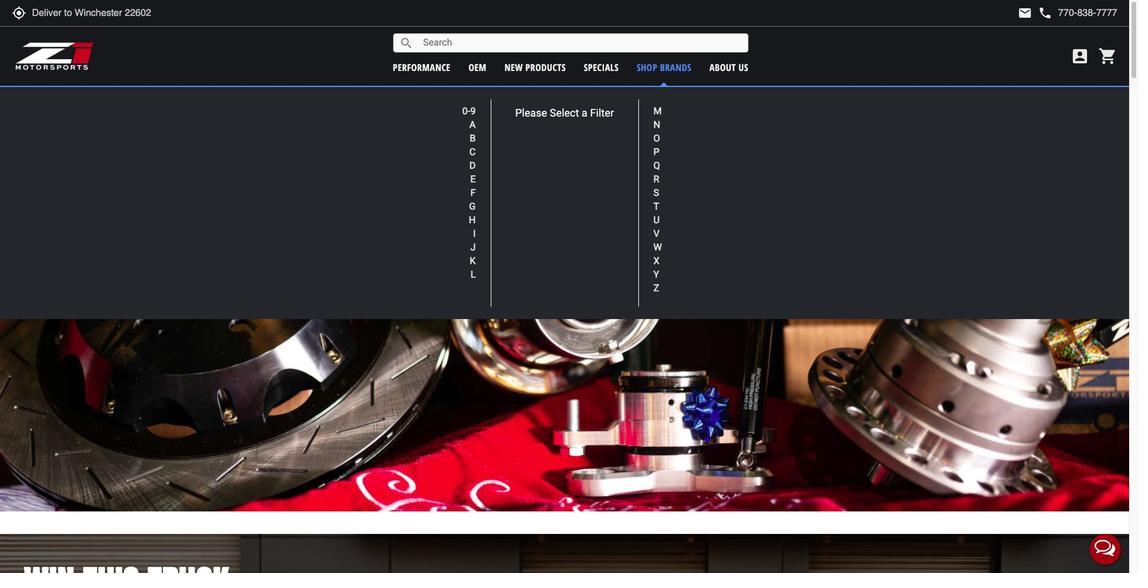 Task type: describe. For each thing, give the bounding box(es) containing it.
new products
[[505, 61, 566, 74]]

q
[[654, 160, 660, 171]]

k
[[470, 256, 476, 267]]

h
[[469, 215, 476, 226]]

select
[[550, 107, 579, 119]]

z1 motorsports logo image
[[15, 42, 95, 71]]

Search search field
[[414, 34, 748, 52]]

shopping_cart
[[1099, 47, 1118, 66]]

new
[[505, 61, 523, 74]]

v
[[654, 228, 660, 240]]

t
[[654, 201, 659, 212]]

new products link
[[505, 61, 566, 74]]

account_box
[[1071, 47, 1090, 66]]

please
[[515, 107, 547, 119]]

about us
[[710, 61, 749, 74]]

e
[[470, 174, 476, 185]]

brands
[[660, 61, 692, 74]]

model)
[[646, 93, 670, 104]]

z
[[654, 283, 659, 294]]

about us link
[[710, 61, 749, 74]]

my_location
[[12, 6, 26, 20]]

oem
[[469, 61, 487, 74]]

0-
[[463, 106, 471, 117]]

f
[[471, 187, 476, 199]]

shop brands
[[637, 61, 692, 74]]

r
[[654, 174, 660, 185]]

w
[[654, 242, 662, 253]]

account_box link
[[1068, 47, 1093, 66]]

j
[[471, 242, 476, 253]]

s
[[654, 187, 659, 199]]

y
[[654, 269, 659, 280]]

products
[[526, 61, 566, 74]]

shopping_cart link
[[1096, 47, 1118, 66]]

shop
[[637, 61, 658, 74]]

m
[[654, 106, 662, 117]]

u
[[654, 215, 660, 226]]



Task type: vqa. For each thing, say whether or not it's contained in the screenshot.
Aluminum within cnc aluminum hub centric wheel spacers 2.5, 5, 10, 15, & 20mm
no



Task type: locate. For each thing, give the bounding box(es) containing it.
us
[[739, 61, 749, 74]]

g
[[469, 201, 476, 212]]

specials link
[[584, 61, 619, 74]]

a
[[582, 107, 588, 119]]

phone link
[[1039, 6, 1118, 20]]

specials
[[584, 61, 619, 74]]

(change model) link
[[617, 93, 670, 104]]

mail
[[1018, 6, 1033, 20]]

(change
[[617, 93, 644, 104]]

0-9 a b c d e f g h i j k l
[[463, 106, 476, 280]]

shop brands link
[[637, 61, 692, 74]]

phone
[[1039, 6, 1053, 20]]

m n o p q r s t u v w x y z
[[654, 106, 662, 294]]

currently shopping: 370z (change model)
[[500, 92, 670, 104]]

a
[[470, 119, 476, 130]]

about
[[710, 61, 736, 74]]

9
[[471, 106, 476, 117]]

x
[[654, 256, 660, 267]]

n
[[654, 119, 661, 130]]

370z
[[589, 92, 612, 104]]

mail phone
[[1018, 6, 1053, 20]]

p
[[654, 146, 660, 158]]

o
[[654, 133, 660, 144]]

i
[[473, 228, 476, 240]]

win this truck shop now to get automatically entered image
[[0, 535, 1130, 574]]

performance link
[[393, 61, 451, 74]]

performance
[[393, 61, 451, 74]]

mail link
[[1018, 6, 1033, 20]]

d
[[470, 160, 476, 171]]

l
[[471, 269, 476, 280]]

oem link
[[469, 61, 487, 74]]

filter
[[590, 107, 614, 119]]

please select a filter
[[515, 107, 614, 119]]

'tis the season spread some cheer with our massive selection of z1 products image
[[0, 110, 1130, 512]]

shopping:
[[543, 92, 587, 104]]

search
[[400, 36, 414, 50]]

b
[[470, 133, 476, 144]]

c
[[470, 146, 476, 158]]

currently
[[500, 92, 540, 104]]



